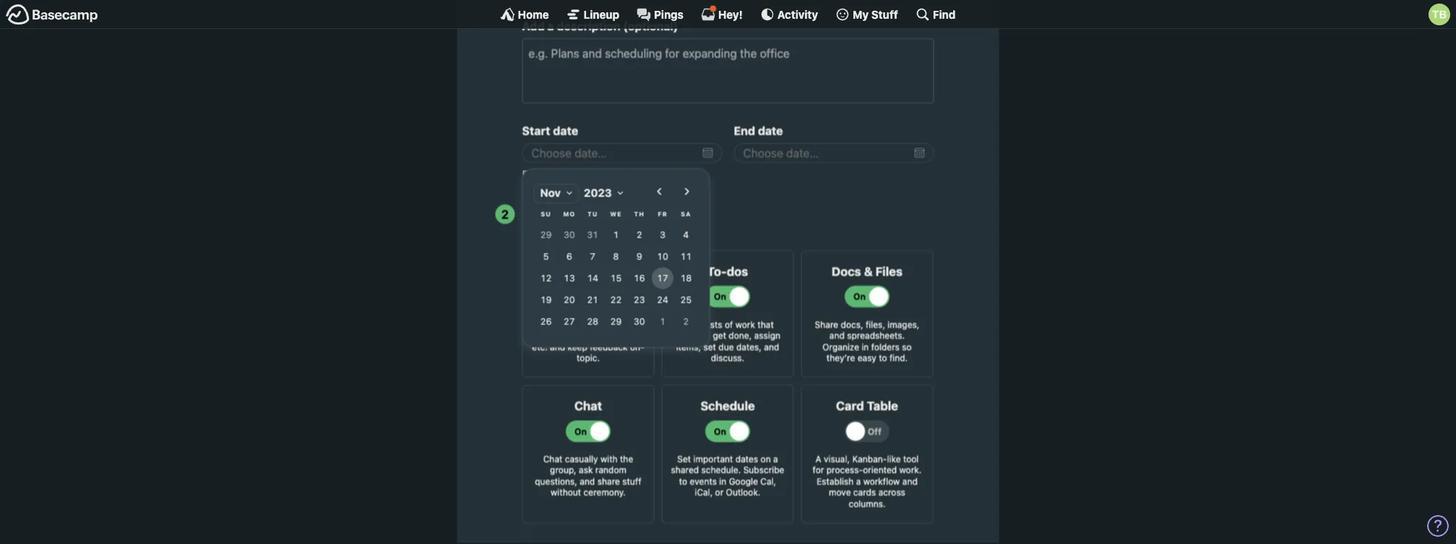 Task type: describe. For each thing, give the bounding box(es) containing it.
and inside a visual, kanban-like tool for process-oriented work. establish a workflow and move cards across columns.
[[903, 476, 918, 487]]

8 button
[[605, 246, 627, 267]]

find
[[933, 8, 956, 21]]

1 choose date… field from the left
[[522, 143, 722, 162]]

remove
[[522, 168, 562, 180]]

pitch
[[623, 319, 644, 329]]

1 horizontal spatial 30
[[634, 316, 645, 326]]

needs
[[675, 331, 700, 341]]

mo
[[563, 211, 576, 218]]

kanban-
[[852, 454, 887, 464]]

1 horizontal spatial 2 button
[[675, 311, 697, 332]]

2023
[[584, 186, 612, 199]]

0 horizontal spatial 1
[[613, 229, 619, 240]]

remove dates
[[522, 168, 592, 180]]

questions,
[[535, 476, 577, 487]]

my
[[853, 8, 869, 21]]

can
[[544, 229, 561, 242]]

they're
[[827, 353, 855, 363]]

make lists of work that needs to get done, assign items, set due dates, and discuss.
[[675, 319, 781, 363]]

topic.
[[577, 353, 600, 363]]

19 button
[[535, 289, 557, 311]]

images,
[[888, 319, 920, 329]]

add a description (optional)
[[522, 19, 678, 33]]

casually
[[565, 454, 598, 464]]

due
[[719, 342, 734, 352]]

on-
[[630, 342, 644, 352]]

end date
[[734, 124, 783, 138]]

post announcements, pitch ideas, progress updates, etc. and keep feedback on- topic.
[[532, 319, 644, 363]]

16 button
[[629, 267, 650, 289]]

2 vertical spatial 2
[[683, 316, 689, 326]]

a
[[816, 454, 822, 464]]

21
[[587, 294, 598, 305]]

add
[[522, 19, 545, 33]]

main element
[[0, 0, 1456, 29]]

message board
[[544, 264, 633, 278]]

hey!
[[718, 8, 743, 21]]

and inside 'make lists of work that needs to get done, assign items, set due dates, and discuss.'
[[764, 342, 779, 352]]

oriented
[[863, 465, 897, 475]]

make
[[682, 319, 704, 329]]

cal,
[[761, 476, 776, 487]]

cards
[[853, 488, 876, 498]]

25 button
[[675, 289, 697, 311]]

7
[[590, 251, 596, 261]]

pings
[[654, 8, 684, 21]]

1 vertical spatial tools
[[640, 229, 664, 242]]

date for end date
[[758, 124, 783, 138]]

choose your tools
[[522, 204, 668, 224]]

to inside 'share docs, files, images, and spreadsheets. organize in folders so they're easy to find.'
[[879, 353, 887, 363]]

8
[[613, 251, 619, 261]]

dialog containing nov
[[522, 162, 753, 355]]

across
[[879, 488, 906, 498]]

2 choose date… field from the left
[[734, 143, 934, 162]]

without
[[551, 488, 581, 498]]

22 button
[[605, 289, 627, 311]]

0 vertical spatial 2
[[501, 207, 509, 221]]

so
[[902, 342, 912, 352]]

and inside post announcements, pitch ideas, progress updates, etc. and keep feedback on- topic.
[[550, 342, 565, 352]]

important
[[694, 454, 733, 464]]

columns.
[[849, 499, 886, 509]]

files
[[876, 264, 903, 278]]

31
[[587, 229, 598, 240]]

start date
[[522, 124, 578, 138]]

ical,
[[695, 488, 713, 498]]

Add a description (optional) text field
[[522, 38, 934, 103]]

post
[[533, 319, 551, 329]]

home link
[[501, 7, 549, 22]]

share
[[597, 476, 620, 487]]

tool
[[903, 454, 919, 464]]

to-
[[707, 264, 727, 278]]

0 vertical spatial 29 button
[[535, 224, 557, 246]]

process-
[[827, 465, 863, 475]]

31 button
[[582, 224, 604, 246]]

lineup
[[584, 8, 619, 21]]

later.
[[667, 229, 691, 242]]

1 vertical spatial 1
[[660, 316, 666, 326]]

3
[[660, 229, 666, 240]]

items,
[[676, 342, 701, 352]]

6
[[567, 251, 572, 261]]

to inside 'make lists of work that needs to get done, assign items, set due dates, and discuss.'
[[702, 331, 711, 341]]

announcements,
[[553, 319, 621, 329]]

1 vertical spatial 2
[[637, 229, 642, 240]]

that
[[758, 319, 774, 329]]

0 horizontal spatial 2 button
[[629, 224, 650, 246]]

10 button
[[652, 246, 674, 267]]

card table
[[836, 399, 898, 413]]

end
[[734, 124, 755, 138]]

home
[[518, 8, 549, 21]]

random
[[595, 465, 627, 475]]

chat casually with the group, ask random questions, and share stuff without ceremony.
[[535, 454, 642, 498]]

establish
[[817, 476, 854, 487]]

set
[[677, 454, 691, 464]]

outlook.
[[726, 488, 761, 498]]

board
[[598, 264, 633, 278]]

chat for chat casually with the group, ask random questions, and share stuff without ceremony.
[[543, 454, 563, 464]]

for
[[813, 465, 824, 475]]

dates inside set important dates on a shared schedule. subscribe to events in google cal, ical, or outlook.
[[736, 454, 758, 464]]

tu
[[588, 211, 598, 218]]

5 button
[[535, 246, 557, 267]]

4
[[683, 229, 689, 240]]

etc.
[[532, 342, 548, 352]]



Task type: locate. For each thing, give the bounding box(es) containing it.
1 vertical spatial chat
[[543, 454, 563, 464]]

your
[[588, 204, 624, 224]]

and inside 'share docs, files, images, and spreadsheets. organize in folders so they're easy to find.'
[[830, 331, 845, 341]]

easy
[[858, 353, 877, 363]]

in inside set important dates on a shared schedule. subscribe to events in google cal, ical, or outlook.
[[719, 476, 727, 487]]

in
[[862, 342, 869, 352], [719, 476, 727, 487]]

dates
[[565, 168, 592, 180], [736, 454, 758, 464]]

in down schedule. on the bottom
[[719, 476, 727, 487]]

1 horizontal spatial chat
[[574, 399, 602, 413]]

1 horizontal spatial choose date… field
[[734, 143, 934, 162]]

google
[[729, 476, 758, 487]]

1 vertical spatial to
[[879, 353, 887, 363]]

2 date from the left
[[758, 124, 783, 138]]

dates up 2023
[[565, 168, 592, 180]]

Choose date… field
[[522, 143, 722, 162], [734, 143, 934, 162]]

0 horizontal spatial 30
[[564, 229, 575, 240]]

0 vertical spatial 30
[[564, 229, 575, 240]]

1 down 24 button at the bottom of the page
[[660, 316, 666, 326]]

10
[[657, 251, 668, 261]]

30 button down 23
[[629, 311, 650, 332]]

files,
[[866, 319, 885, 329]]

2 down th
[[637, 229, 642, 240]]

share
[[815, 319, 839, 329]]

1 horizontal spatial a
[[773, 454, 778, 464]]

29 down su
[[540, 229, 552, 240]]

0 vertical spatial 1 button
[[605, 224, 627, 246]]

1 vertical spatial 29 button
[[605, 311, 627, 332]]

hey! button
[[701, 5, 743, 22]]

0 horizontal spatial 30 button
[[559, 224, 580, 246]]

9
[[637, 251, 642, 261]]

1 horizontal spatial date
[[758, 124, 783, 138]]

29 button down su
[[535, 224, 557, 246]]

and down ideas,
[[550, 342, 565, 352]]

a inside a visual, kanban-like tool for process-oriented work. establish a workflow and move cards across columns.
[[856, 476, 861, 487]]

or
[[715, 488, 724, 498]]

1 button down we
[[605, 224, 627, 246]]

work
[[736, 319, 755, 329]]

0 horizontal spatial date
[[553, 124, 578, 138]]

ask
[[579, 465, 593, 475]]

discuss.
[[711, 353, 745, 363]]

to up set
[[702, 331, 711, 341]]

0 horizontal spatial in
[[719, 476, 727, 487]]

a
[[547, 19, 554, 33], [773, 454, 778, 464], [856, 476, 861, 487]]

1 vertical spatial 29
[[610, 316, 622, 326]]

17 button
[[652, 267, 674, 289]]

26 button
[[535, 311, 557, 332]]

17
[[657, 273, 668, 283]]

activity link
[[760, 7, 818, 22]]

19
[[540, 294, 552, 305]]

(optional)
[[623, 19, 678, 33]]

0 vertical spatial a
[[547, 19, 554, 33]]

0 vertical spatial dates
[[565, 168, 592, 180]]

and down assign
[[764, 342, 779, 352]]

0 vertical spatial 30 button
[[559, 224, 580, 246]]

1 vertical spatial 30 button
[[629, 311, 650, 332]]

a visual, kanban-like tool for process-oriented work. establish a workflow and move cards across columns.
[[813, 454, 922, 509]]

11
[[680, 251, 692, 261]]

to inside set important dates on a shared schedule. subscribe to events in google cal, ical, or outlook.
[[679, 476, 687, 487]]

2 vertical spatial a
[[856, 476, 861, 487]]

1 vertical spatial dates
[[736, 454, 758, 464]]

0 vertical spatial chat
[[574, 399, 602, 413]]

and down work.
[[903, 476, 918, 487]]

2 button down 25
[[675, 311, 697, 332]]

docs
[[832, 264, 861, 278]]

13
[[564, 273, 575, 283]]

start
[[522, 124, 550, 138]]

20 button
[[559, 289, 580, 311]]

0 horizontal spatial to
[[679, 476, 687, 487]]

0 vertical spatial 29
[[540, 229, 552, 240]]

0 horizontal spatial chat
[[543, 454, 563, 464]]

a up cards
[[856, 476, 861, 487]]

work.
[[900, 465, 922, 475]]

23
[[634, 294, 645, 305]]

0 horizontal spatial 2
[[501, 207, 509, 221]]

2 horizontal spatial to
[[879, 353, 887, 363]]

schedule.
[[701, 465, 741, 475]]

1 horizontal spatial dates
[[736, 454, 758, 464]]

assign
[[754, 331, 781, 341]]

1 horizontal spatial 1 button
[[652, 311, 674, 332]]

on
[[761, 454, 771, 464]]

tools up 10
[[640, 229, 664, 242]]

1 horizontal spatial 29
[[610, 316, 622, 326]]

0 vertical spatial 2 button
[[629, 224, 650, 246]]

date right end
[[758, 124, 783, 138]]

30 button down the mo
[[559, 224, 580, 246]]

0 vertical spatial to
[[702, 331, 711, 341]]

2 button down th
[[629, 224, 650, 246]]

1
[[613, 229, 619, 240], [660, 316, 666, 326]]

20
[[564, 294, 575, 305]]

in up easy on the bottom of page
[[862, 342, 869, 352]]

1 horizontal spatial 30 button
[[629, 311, 650, 332]]

to down shared
[[679, 476, 687, 487]]

23 button
[[629, 289, 650, 311]]

fr
[[658, 211, 668, 218]]

0 horizontal spatial 1 button
[[605, 224, 627, 246]]

to
[[702, 331, 711, 341], [879, 353, 887, 363], [679, 476, 687, 487]]

done,
[[729, 331, 752, 341]]

a right the add
[[547, 19, 554, 33]]

1 vertical spatial 30
[[634, 316, 645, 326]]

2 up needs
[[683, 316, 689, 326]]

1 horizontal spatial 1
[[660, 316, 666, 326]]

like
[[887, 454, 901, 464]]

docs & files
[[832, 264, 903, 278]]

1 date from the left
[[553, 124, 578, 138]]

switch accounts image
[[6, 4, 98, 26]]

29 button down 22
[[605, 311, 627, 332]]

1 button down 24
[[652, 311, 674, 332]]

subscribe
[[743, 465, 784, 475]]

27
[[564, 316, 575, 326]]

0 horizontal spatial choose date… field
[[522, 143, 722, 162]]

0 horizontal spatial 29 button
[[535, 224, 557, 246]]

2 left su
[[501, 207, 509, 221]]

folders
[[871, 342, 900, 352]]

chat down topic.
[[574, 399, 602, 413]]

6 button
[[559, 246, 580, 267]]

message
[[544, 264, 596, 278]]

16
[[634, 273, 645, 283]]

0 horizontal spatial dates
[[565, 168, 592, 180]]

chat for chat
[[574, 399, 602, 413]]

and
[[830, 331, 845, 341], [550, 342, 565, 352], [764, 342, 779, 352], [580, 476, 595, 487], [903, 476, 918, 487]]

and down ask
[[580, 476, 595, 487]]

date for start date
[[553, 124, 578, 138]]

1 vertical spatial 1 button
[[652, 311, 674, 332]]

and inside chat casually with the group, ask random questions, and share stuff without ceremony.
[[580, 476, 595, 487]]

1 horizontal spatial 2
[[637, 229, 642, 240]]

0 vertical spatial tools
[[628, 204, 668, 224]]

2 horizontal spatial 2
[[683, 316, 689, 326]]

1 horizontal spatial 29 button
[[605, 311, 627, 332]]

dialog
[[522, 162, 753, 355]]

a right on
[[773, 454, 778, 464]]

2 horizontal spatial a
[[856, 476, 861, 487]]

chat inside chat casually with the group, ask random questions, and share stuff without ceremony.
[[543, 454, 563, 464]]

29 up updates,
[[610, 316, 622, 326]]

change
[[600, 229, 637, 242]]

1 vertical spatial 2 button
[[675, 311, 697, 332]]

tools up 3
[[628, 204, 668, 224]]

workflow
[[863, 476, 900, 487]]

3 button
[[652, 224, 674, 246]]

organize
[[823, 342, 859, 352]]

0 vertical spatial 1
[[613, 229, 619, 240]]

1 vertical spatial in
[[719, 476, 727, 487]]

30 right can
[[564, 229, 575, 240]]

chat up group,
[[543, 454, 563, 464]]

1 down we
[[613, 229, 619, 240]]

0 horizontal spatial 29
[[540, 229, 552, 240]]

progress
[[565, 331, 601, 341]]

tim burton image
[[1429, 4, 1451, 25]]

4 button
[[675, 224, 697, 246]]

spreadsheets.
[[847, 331, 905, 341]]

9 button
[[629, 246, 650, 267]]

28
[[587, 316, 598, 326]]

to down folders at the bottom of page
[[879, 353, 887, 363]]

1 horizontal spatial in
[[862, 342, 869, 352]]

0 horizontal spatial a
[[547, 19, 554, 33]]

1 vertical spatial a
[[773, 454, 778, 464]]

activity
[[778, 8, 818, 21]]

date right start
[[553, 124, 578, 138]]

keep
[[568, 342, 587, 352]]

30 down '23' "button"
[[634, 316, 645, 326]]

you can always change tools later.
[[522, 229, 691, 242]]

14 button
[[582, 267, 604, 289]]

1 button
[[605, 224, 627, 246], [652, 311, 674, 332]]

in inside 'share docs, files, images, and spreadsheets. organize in folders so they're easy to find.'
[[862, 342, 869, 352]]

dos
[[727, 264, 748, 278]]

dates left on
[[736, 454, 758, 464]]

stuff
[[872, 8, 898, 21]]

18
[[680, 273, 692, 283]]

of
[[725, 319, 733, 329]]

a inside set important dates on a shared schedule. subscribe to events in google cal, ical, or outlook.
[[773, 454, 778, 464]]

group,
[[550, 465, 577, 475]]

and up organize
[[830, 331, 845, 341]]

0 vertical spatial in
[[862, 342, 869, 352]]

2 vertical spatial to
[[679, 476, 687, 487]]

15
[[610, 273, 622, 283]]

remove dates link
[[522, 168, 592, 180]]

1 horizontal spatial to
[[702, 331, 711, 341]]

events
[[690, 476, 717, 487]]



Task type: vqa. For each thing, say whether or not it's contained in the screenshot.
on Mar 10 Element
no



